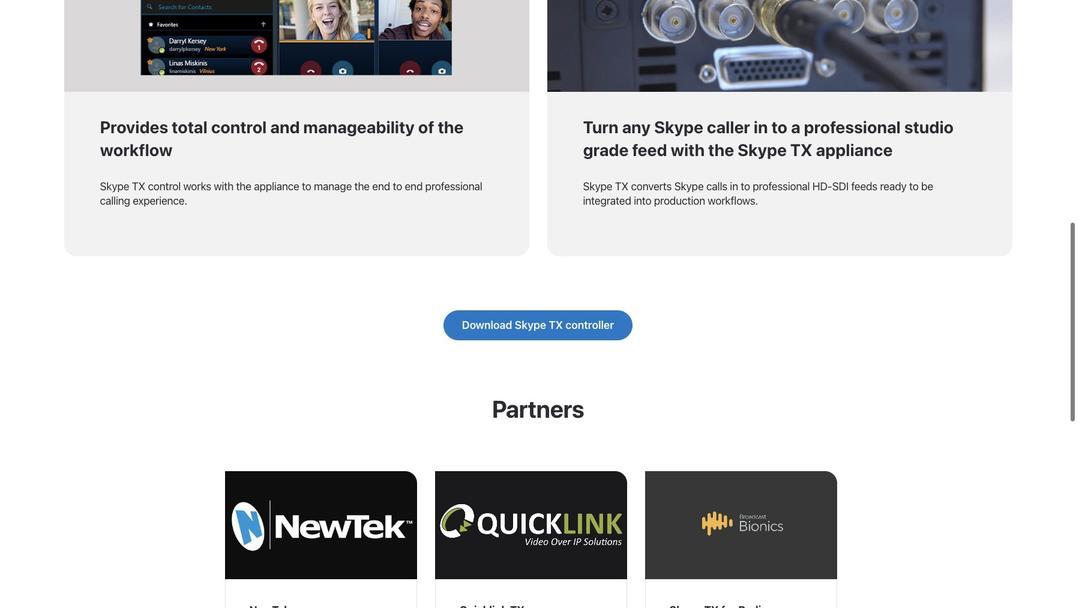 Task type: locate. For each thing, give the bounding box(es) containing it.
hd-
[[813, 180, 833, 193]]

1 horizontal spatial appliance
[[816, 140, 893, 160]]

skype up integrated
[[583, 180, 613, 193]]

1 vertical spatial appliance
[[254, 180, 299, 193]]

1 horizontal spatial in
[[754, 117, 768, 137]]

appliance up feeds
[[816, 140, 893, 160]]

the right manage
[[355, 180, 370, 193]]

workflow
[[100, 140, 173, 160]]

with right works
[[214, 180, 234, 193]]

works
[[183, 180, 211, 193]]

skype tx converts skype calls in to professional hd-sdi feeds ready to be integrated into production workflows.
[[583, 180, 934, 207]]

control inside provides total control and manageability of the workflow
[[211, 117, 267, 137]]

in
[[754, 117, 768, 137], [730, 180, 739, 193]]

the right of
[[438, 117, 464, 137]]

provides
[[100, 117, 168, 137]]

0 horizontal spatial with
[[214, 180, 234, 193]]

with
[[671, 140, 705, 160], [214, 180, 234, 193]]

the
[[438, 117, 464, 137], [709, 140, 735, 160], [236, 180, 251, 193], [355, 180, 370, 193]]

production
[[654, 195, 706, 207]]

appliance down provides total control and manageability of the workflow
[[254, 180, 299, 193]]

experience.
[[133, 195, 187, 207]]

1 vertical spatial in
[[730, 180, 739, 193]]

integrated
[[583, 195, 632, 207]]

tx down the a
[[791, 140, 813, 160]]

control
[[211, 117, 267, 137], [148, 180, 181, 193]]

skype
[[655, 117, 704, 137], [738, 140, 787, 160], [100, 180, 129, 193], [583, 180, 613, 193], [675, 180, 704, 193], [515, 319, 547, 331]]

to inside "turn any skype caller in to a professional studio grade feed with the skype tx appliance"
[[772, 117, 788, 137]]

0 vertical spatial in
[[754, 117, 768, 137]]

professional inside "turn any skype caller in to a professional studio grade feed with the skype tx appliance"
[[804, 117, 901, 137]]

converts
[[631, 180, 672, 193]]

0 horizontal spatial control
[[148, 180, 181, 193]]

0 horizontal spatial end
[[372, 180, 390, 193]]

and
[[270, 117, 300, 137]]

with right feed
[[671, 140, 705, 160]]

tx left controller
[[549, 319, 563, 331]]

0 horizontal spatial in
[[730, 180, 739, 193]]

control inside skype tx control works with the appliance to manage the end to end professional calling experience.
[[148, 180, 181, 193]]

control left and
[[211, 117, 267, 137]]

in right caller
[[754, 117, 768, 137]]

1 horizontal spatial with
[[671, 140, 705, 160]]

2 end from the left
[[405, 180, 423, 193]]

with inside "turn any skype caller in to a professional studio grade feed with the skype tx appliance"
[[671, 140, 705, 160]]

0 horizontal spatial appliance
[[254, 180, 299, 193]]

studio
[[905, 117, 954, 137]]

download
[[462, 319, 513, 331]]

newtek company logo image
[[225, 471, 417, 579]]

skype up feed
[[655, 117, 704, 137]]

appliance
[[816, 140, 893, 160], [254, 180, 299, 193]]

professional inside skype tx converts skype calls in to professional hd-sdi feeds ready to be integrated into production workflows.
[[753, 180, 810, 193]]

with inside skype tx control works with the appliance to manage the end to end professional calling experience.
[[214, 180, 234, 193]]

1 vertical spatial with
[[214, 180, 234, 193]]

tx inside skype tx control works with the appliance to manage the end to end professional calling experience.
[[132, 180, 145, 193]]

tx inside skype tx converts skype calls in to professional hd-sdi feeds ready to be integrated into production workflows.
[[615, 180, 629, 193]]

1 horizontal spatial end
[[405, 180, 423, 193]]

professional
[[804, 117, 901, 137], [426, 180, 483, 193], [753, 180, 810, 193]]

0 vertical spatial appliance
[[816, 140, 893, 160]]

the down caller
[[709, 140, 735, 160]]

download skype tx controller
[[462, 319, 614, 331]]

skype up production
[[675, 180, 704, 193]]

to
[[772, 117, 788, 137], [302, 180, 311, 193], [393, 180, 402, 193], [741, 180, 751, 193], [910, 180, 919, 193]]

tx
[[791, 140, 813, 160], [132, 180, 145, 193], [615, 180, 629, 193], [549, 319, 563, 331]]

1 horizontal spatial control
[[211, 117, 267, 137]]

end
[[372, 180, 390, 193], [405, 180, 423, 193]]

tx up "experience."
[[132, 180, 145, 193]]

caller
[[707, 117, 751, 137]]

0 vertical spatial control
[[211, 117, 267, 137]]

tx up integrated
[[615, 180, 629, 193]]

manageability
[[304, 117, 415, 137]]

1 vertical spatial control
[[148, 180, 181, 193]]

controller
[[566, 319, 614, 331]]

grade
[[583, 140, 629, 160]]

in inside skype tx converts skype calls in to professional hd-sdi feeds ready to be integrated into production workflows.
[[730, 180, 739, 193]]

control up "experience."
[[148, 180, 181, 193]]

in up workflows.
[[730, 180, 739, 193]]

skype up calling
[[100, 180, 129, 193]]

0 vertical spatial with
[[671, 140, 705, 160]]

skype down caller
[[738, 140, 787, 160]]

professional for tx
[[804, 117, 901, 137]]



Task type: vqa. For each thing, say whether or not it's contained in the screenshot.
from to the middle
no



Task type: describe. For each thing, give the bounding box(es) containing it.
skype tx for radio company logo image
[[645, 471, 837, 579]]

feeds
[[852, 180, 878, 193]]

turn
[[583, 117, 619, 137]]

download skype tx controller link
[[444, 310, 633, 340]]

calling
[[100, 195, 130, 207]]

1 end from the left
[[372, 180, 390, 193]]

total
[[172, 117, 208, 137]]

control for and
[[211, 117, 267, 137]]

calls
[[707, 180, 728, 193]]

sdi
[[833, 180, 849, 193]]

skype right download
[[515, 319, 547, 331]]

appliance inside skype tx control works with the appliance to manage the end to end professional calling experience.
[[254, 180, 299, 193]]

partners
[[492, 394, 584, 423]]

appliance inside "turn any skype caller in to a professional studio grade feed with the skype tx appliance"
[[816, 140, 893, 160]]

control for works
[[148, 180, 181, 193]]

workflows.
[[708, 195, 759, 207]]

provides total control and manageability of the workflow
[[100, 117, 464, 160]]

turn any skype caller in to a professional studio grade feed with the skype tx appliance
[[583, 117, 954, 160]]

the right works
[[236, 180, 251, 193]]

the inside provides total control and manageability of the workflow
[[438, 117, 464, 137]]

professional for integrated
[[753, 180, 810, 193]]

the inside "turn any skype caller in to a professional studio grade feed with the skype tx appliance"
[[709, 140, 735, 160]]

in inside "turn any skype caller in to a professional studio grade feed with the skype tx appliance"
[[754, 117, 768, 137]]

of
[[418, 117, 435, 137]]

be
[[922, 180, 934, 193]]

any
[[622, 117, 651, 137]]

tx inside "turn any skype caller in to a professional studio grade feed with the skype tx appliance"
[[791, 140, 813, 160]]

ready
[[881, 180, 907, 193]]

a
[[791, 117, 801, 137]]

quicklink tx company logo image
[[435, 471, 627, 579]]

feed
[[633, 140, 668, 160]]

professional inside skype tx control works with the appliance to manage the end to end professional calling experience.
[[426, 180, 483, 193]]

skype tx control works with the appliance to manage the end to end professional calling experience.
[[100, 180, 483, 207]]

manage
[[314, 180, 352, 193]]

into
[[634, 195, 652, 207]]

skype inside skype tx control works with the appliance to manage the end to end professional calling experience.
[[100, 180, 129, 193]]



